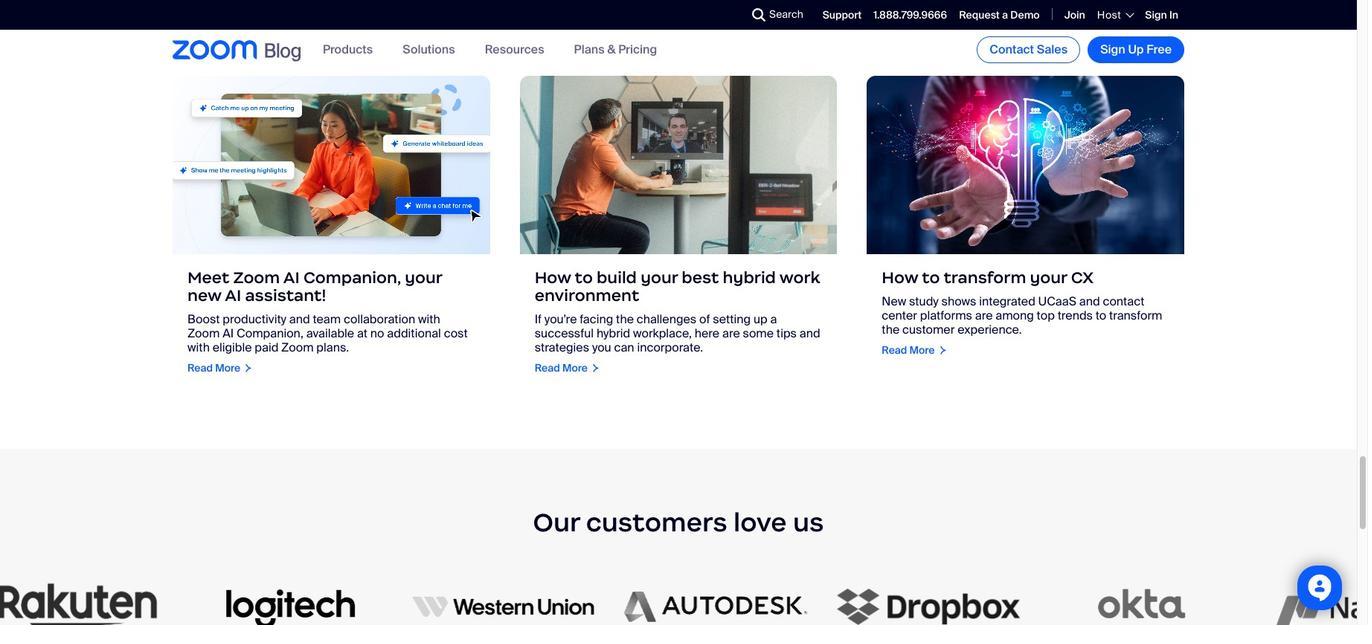 Task type: locate. For each thing, give the bounding box(es) containing it.
and inside meet zoom ai companion, your new ai assistant! boost productivity and team collaboration with zoom ai companion, available at no additional cost with eligible paid zoom plans. read more
[[289, 312, 310, 327]]

the
[[616, 312, 634, 327], [882, 322, 900, 338]]

0 vertical spatial companion,
[[304, 268, 401, 288]]

read down center
[[882, 344, 908, 357]]

1 vertical spatial hybrid
[[597, 326, 631, 341]]

transform up integrated
[[944, 268, 1027, 288]]

can
[[614, 340, 635, 356]]

0 horizontal spatial a
[[771, 312, 777, 327]]

the up can
[[616, 312, 634, 327]]

transform right the "trends"
[[1110, 308, 1163, 324]]

zoom right paid
[[281, 340, 314, 356]]

0 vertical spatial with
[[418, 312, 441, 327]]

how up the new
[[882, 268, 919, 288]]

a right up
[[771, 312, 777, 327]]

0 horizontal spatial transform
[[944, 268, 1027, 288]]

sign left up
[[1101, 42, 1126, 57]]

2 your from the left
[[641, 268, 678, 288]]

0 horizontal spatial and
[[289, 312, 310, 327]]

0 horizontal spatial to
[[575, 268, 593, 288]]

rakuten image
[[0, 582, 167, 626]]

0 horizontal spatial sign
[[1101, 42, 1126, 57]]

zoom down new
[[188, 326, 220, 341]]

2 horizontal spatial and
[[1080, 294, 1101, 309]]

the down the new
[[882, 322, 900, 338]]

study
[[910, 294, 939, 309]]

more down 'customer'
[[910, 344, 935, 357]]

to right the "trends"
[[1096, 308, 1107, 324]]

up
[[1129, 42, 1144, 57]]

autodesk image
[[622, 593, 805, 623]]

1 horizontal spatial hybrid
[[723, 268, 776, 288]]

are left among
[[976, 308, 993, 324]]

0 horizontal spatial more
[[215, 362, 241, 375]]

meet zoom ai companion, your new ai assistant! boost productivity and team collaboration with zoom ai companion, available at no additional cost with eligible paid zoom plans. read more
[[188, 268, 468, 375]]

pricing
[[619, 42, 657, 58]]

join
[[1065, 8, 1086, 21]]

1 horizontal spatial read
[[535, 362, 560, 375]]

sign left in
[[1146, 8, 1168, 21]]

your
[[405, 268, 442, 288], [641, 268, 678, 288], [1031, 268, 1068, 288]]

new
[[882, 294, 907, 309]]

zoom logo image
[[173, 40, 258, 59]]

to inside how to build your best hybrid work environment if you're facing the challenges of setting up a successful hybrid workplace, here are some tips and strategies you can incorporate. read more
[[575, 268, 593, 288]]

your inside how to transform your cx new study shows integrated ucaas and contact center platforms are among top trends to transform the customer experience. read more
[[1031, 268, 1068, 288]]

read
[[882, 344, 908, 357], [188, 362, 213, 375], [535, 362, 560, 375]]

to for transform
[[922, 268, 940, 288]]

top
[[1037, 308, 1055, 324]]

more inside meet zoom ai companion, your new ai assistant! boost productivity and team collaboration with zoom ai companion, available at no additional cost with eligible paid zoom plans. read more
[[215, 362, 241, 375]]

0 horizontal spatial how
[[535, 268, 571, 288]]

0 horizontal spatial the
[[616, 312, 634, 327]]

meet
[[188, 268, 230, 288]]

0 horizontal spatial are
[[723, 326, 740, 341]]

boost
[[188, 312, 220, 327]]

more down eligible
[[215, 362, 241, 375]]

1 vertical spatial a
[[771, 312, 777, 327]]

more
[[910, 344, 935, 357], [215, 362, 241, 375], [563, 362, 588, 375]]

1.888.799.9666 link
[[874, 8, 948, 21]]

your left best
[[641, 268, 678, 288]]

1 horizontal spatial are
[[976, 308, 993, 324]]

1 how from the left
[[535, 268, 571, 288]]

1 horizontal spatial how
[[882, 268, 919, 288]]

environment
[[535, 286, 640, 306]]

1 horizontal spatial more
[[563, 362, 588, 375]]

solutions button
[[403, 42, 455, 58]]

read down eligible
[[188, 362, 213, 375]]

if
[[535, 312, 542, 327]]

ai right new
[[225, 286, 241, 306]]

new
[[188, 286, 222, 306]]

with left cost
[[418, 312, 441, 327]]

transform
[[944, 268, 1027, 288], [1110, 308, 1163, 324]]

with down boost
[[188, 340, 210, 356]]

more down strategies
[[563, 362, 588, 375]]

2 horizontal spatial zoom
[[281, 340, 314, 356]]

1 horizontal spatial with
[[418, 312, 441, 327]]

available
[[306, 326, 354, 341]]

resources button
[[485, 42, 545, 58]]

1 horizontal spatial sign
[[1146, 8, 1168, 21]]

and for your
[[1080, 294, 1101, 309]]

how inside how to transform your cx new study shows integrated ucaas and contact center platforms are among top trends to transform the customer experience. read more
[[882, 268, 919, 288]]

with
[[418, 312, 441, 327], [188, 340, 210, 356]]

zoom
[[233, 268, 280, 288], [188, 326, 220, 341], [281, 340, 314, 356]]

0 horizontal spatial your
[[405, 268, 442, 288]]

of
[[700, 312, 710, 327]]

companion,
[[304, 268, 401, 288], [237, 326, 304, 341]]

and
[[1080, 294, 1101, 309], [289, 312, 310, 327], [800, 326, 821, 341]]

read down strategies
[[535, 362, 560, 375]]

1 horizontal spatial to
[[922, 268, 940, 288]]

companion, up team
[[304, 268, 401, 288]]

join link
[[1065, 8, 1086, 21]]

2 how from the left
[[882, 268, 919, 288]]

logitech image
[[197, 582, 380, 626]]

hybrid
[[723, 268, 776, 288], [597, 326, 631, 341]]

additional
[[387, 326, 441, 341]]

how inside how to build your best hybrid work environment if you're facing the challenges of setting up a successful hybrid workplace, here are some tips and strategies you can incorporate. read more
[[535, 268, 571, 288]]

0 vertical spatial are
[[976, 308, 993, 324]]

ai up productivity
[[283, 268, 300, 288]]

1 your from the left
[[405, 268, 442, 288]]

0 horizontal spatial with
[[188, 340, 210, 356]]

a left demo
[[1003, 8, 1009, 21]]

to for build
[[575, 268, 593, 288]]

None search field
[[698, 3, 756, 27]]

request a demo link
[[960, 8, 1040, 21]]

and inside how to transform your cx new study shows integrated ucaas and contact center platforms are among top trends to transform the customer experience. read more
[[1080, 294, 1101, 309]]

3 your from the left
[[1031, 268, 1068, 288]]

dropbox image
[[835, 590, 1018, 626]]

are right here
[[723, 326, 740, 341]]

workplace,
[[633, 326, 692, 341]]

to
[[575, 268, 593, 288], [922, 268, 940, 288], [1096, 308, 1107, 324]]

how up you're on the left of page
[[535, 268, 571, 288]]

zoom ai companion blog image
[[173, 76, 490, 254]]

resources
[[281, 15, 420, 48], [485, 42, 545, 58]]

1 horizontal spatial transform
[[1110, 308, 1163, 324]]

sign up free
[[1101, 42, 1172, 57]]

sign
[[1146, 8, 1168, 21], [1101, 42, 1126, 57]]

your up additional
[[405, 268, 442, 288]]

companion, down assistant! at the left top of page
[[237, 326, 304, 341]]

1 horizontal spatial the
[[882, 322, 900, 338]]

search
[[770, 7, 804, 21]]

1 horizontal spatial and
[[800, 326, 821, 341]]

your up ucaas
[[1031, 268, 1068, 288]]

0 horizontal spatial read
[[188, 362, 213, 375]]

1 horizontal spatial a
[[1003, 8, 1009, 21]]

related resources
[[173, 15, 420, 48]]

love
[[734, 507, 787, 539]]

and right tips
[[800, 326, 821, 341]]

and for companion,
[[289, 312, 310, 327]]

how
[[535, 268, 571, 288], [882, 268, 919, 288]]

a
[[1003, 8, 1009, 21], [771, 312, 777, 327]]

logo blog.svg image
[[265, 39, 301, 63]]

2 horizontal spatial more
[[910, 344, 935, 357]]

hybrid down environment
[[597, 326, 631, 341]]

and left team
[[289, 312, 310, 327]]

request
[[960, 8, 1000, 21]]

sign for sign in
[[1146, 8, 1168, 21]]

1 vertical spatial transform
[[1110, 308, 1163, 324]]

0 horizontal spatial zoom
[[188, 326, 220, 341]]

2 horizontal spatial your
[[1031, 268, 1068, 288]]

contact sales link
[[977, 36, 1081, 63]]

your inside how to build your best hybrid work environment if you're facing the challenges of setting up a successful hybrid workplace, here are some tips and strategies you can incorporate. read more
[[641, 268, 678, 288]]

here
[[695, 326, 720, 341]]

read inside how to transform your cx new study shows integrated ucaas and contact center platforms are among top trends to transform the customer experience. read more
[[882, 344, 908, 357]]

2 horizontal spatial read
[[882, 344, 908, 357]]

0 vertical spatial transform
[[944, 268, 1027, 288]]

collaboration
[[344, 312, 415, 327]]

and down cx
[[1080, 294, 1101, 309]]

1 vertical spatial are
[[723, 326, 740, 341]]

1 vertical spatial sign
[[1101, 42, 1126, 57]]

plans & pricing link
[[574, 42, 657, 58]]

nasdaq image
[[1261, 582, 1369, 626]]

incorporate.
[[637, 340, 703, 356]]

1 vertical spatial companion,
[[237, 326, 304, 341]]

zoom up productivity
[[233, 268, 280, 288]]

&
[[608, 42, 616, 58]]

0 vertical spatial sign
[[1146, 8, 1168, 21]]

1 horizontal spatial your
[[641, 268, 678, 288]]

to left "build"
[[575, 268, 593, 288]]

are
[[976, 308, 993, 324], [723, 326, 740, 341]]

ai
[[283, 268, 300, 288], [225, 286, 241, 306], [223, 326, 234, 341]]

hybrid up up
[[723, 268, 776, 288]]

to up study
[[922, 268, 940, 288]]

among
[[996, 308, 1034, 324]]



Task type: describe. For each thing, give the bounding box(es) containing it.
how for how to transform your cx
[[882, 268, 919, 288]]

your for how to build your best hybrid work environment
[[641, 268, 678, 288]]

sign up free link
[[1088, 36, 1185, 63]]

contact sales
[[990, 42, 1068, 57]]

western union image
[[410, 597, 593, 619]]

plans
[[574, 42, 605, 58]]

read inside meet zoom ai companion, your new ai assistant! boost productivity and team collaboration with zoom ai companion, available at no additional cost with eligible paid zoom plans. read more
[[188, 362, 213, 375]]

the inside how to build your best hybrid work environment if you're facing the challenges of setting up a successful hybrid workplace, here are some tips and strategies you can incorporate. read more
[[616, 312, 634, 327]]

demo
[[1011, 8, 1040, 21]]

solutions
[[403, 42, 455, 58]]

how to build your best hybrid work environment if you're facing the challenges of setting up a successful hybrid workplace, here are some tips and strategies you can incorporate. read more
[[535, 268, 821, 375]]

you
[[592, 340, 612, 356]]

are inside how to transform your cx new study shows integrated ucaas and contact center platforms are among top trends to transform the customer experience. read more
[[976, 308, 993, 324]]

the inside how to transform your cx new study shows integrated ucaas and contact center platforms are among top trends to transform the customer experience. read more
[[882, 322, 900, 338]]

our
[[533, 507, 580, 539]]

cx
[[1072, 268, 1094, 288]]

sales
[[1037, 42, 1068, 57]]

assistant!
[[245, 286, 326, 306]]

are inside how to build your best hybrid work environment if you're facing the challenges of setting up a successful hybrid workplace, here are some tips and strategies you can incorporate. read more
[[723, 326, 740, 341]]

1 horizontal spatial zoom
[[233, 268, 280, 288]]

host button
[[1098, 8, 1134, 22]]

ai right boost
[[223, 326, 234, 341]]

request a demo
[[960, 8, 1040, 21]]

team
[[313, 312, 341, 327]]

0 vertical spatial a
[[1003, 8, 1009, 21]]

more inside how to build your best hybrid work environment if you're facing the challenges of setting up a successful hybrid workplace, here are some tips and strategies you can incorporate. read more
[[563, 362, 588, 375]]

contact
[[1103, 294, 1145, 309]]

how to transform your cx image
[[867, 76, 1185, 254]]

ucaas
[[1039, 294, 1077, 309]]

1.888.799.9666
[[874, 8, 948, 21]]

setting
[[713, 312, 751, 327]]

work
[[780, 268, 821, 288]]

1 horizontal spatial resources
[[485, 42, 545, 58]]

tips
[[777, 326, 797, 341]]

experience.
[[958, 322, 1022, 338]]

host
[[1098, 8, 1122, 22]]

a inside how to build your best hybrid work environment if you're facing the challenges of setting up a successful hybrid workplace, here are some tips and strategies you can incorporate. read more
[[771, 312, 777, 327]]

sign in
[[1146, 8, 1179, 21]]

accessibility text for the logo slide component element
[[0, 449, 1369, 626]]

customers
[[586, 507, 728, 539]]

us
[[793, 507, 824, 539]]

our customers love us
[[533, 507, 824, 539]]

okta image
[[1048, 582, 1231, 626]]

platforms
[[921, 308, 973, 324]]

successful
[[535, 326, 594, 341]]

sign for sign up free
[[1101, 42, 1126, 57]]

build
[[597, 268, 637, 288]]

related
[[173, 15, 275, 48]]

challenges
[[637, 312, 697, 327]]

plans.
[[317, 340, 349, 356]]

search image
[[753, 8, 766, 22]]

products
[[323, 42, 373, 58]]

2 horizontal spatial to
[[1096, 308, 1107, 324]]

center
[[882, 308, 918, 324]]

customer
[[903, 322, 955, 338]]

best
[[682, 268, 719, 288]]

some
[[743, 326, 774, 341]]

free
[[1147, 42, 1172, 57]]

strategies
[[535, 340, 590, 356]]

plans & pricing
[[574, 42, 657, 58]]

you're
[[545, 312, 577, 327]]

paid
[[255, 340, 279, 356]]

productivity
[[223, 312, 287, 327]]

your inside meet zoom ai companion, your new ai assistant! boost productivity and team collaboration with zoom ai companion, available at no additional cost with eligible paid zoom plans. read more
[[405, 268, 442, 288]]

read inside how to build your best hybrid work environment if you're facing the challenges of setting up a successful hybrid workplace, here are some tips and strategies you can incorporate. read more
[[535, 362, 560, 375]]

shows
[[942, 294, 977, 309]]

sign in link
[[1146, 8, 1179, 21]]

how to build your best hybrid work environment image
[[520, 76, 838, 254]]

0 horizontal spatial hybrid
[[597, 326, 631, 341]]

up
[[754, 312, 768, 327]]

more inside how to transform your cx new study shows integrated ucaas and contact center platforms are among top trends to transform the customer experience. read more
[[910, 344, 935, 357]]

1 vertical spatial with
[[188, 340, 210, 356]]

facing
[[580, 312, 614, 327]]

search image
[[753, 8, 766, 22]]

eligible
[[213, 340, 252, 356]]

in
[[1170, 8, 1179, 21]]

products button
[[323, 42, 373, 58]]

your for how to transform your cx
[[1031, 268, 1068, 288]]

how for how to build your best hybrid work environment
[[535, 268, 571, 288]]

cost
[[444, 326, 468, 341]]

contact
[[990, 42, 1035, 57]]

0 horizontal spatial resources
[[281, 15, 420, 48]]

at
[[357, 326, 368, 341]]

no
[[371, 326, 384, 341]]

how to transform your cx new study shows integrated ucaas and contact center platforms are among top trends to transform the customer experience. read more
[[882, 268, 1163, 357]]

and inside how to build your best hybrid work environment if you're facing the challenges of setting up a successful hybrid workplace, here are some tips and strategies you can incorporate. read more
[[800, 326, 821, 341]]

0 vertical spatial hybrid
[[723, 268, 776, 288]]

support link
[[823, 8, 862, 21]]

integrated
[[980, 294, 1036, 309]]

trends
[[1058, 308, 1093, 324]]

support
[[823, 8, 862, 21]]



Task type: vqa. For each thing, say whether or not it's contained in the screenshot.
more within the how to transform your cx new study shows integrated ucaas and contact center platforms are among top trends to transform the customer experience. read more
yes



